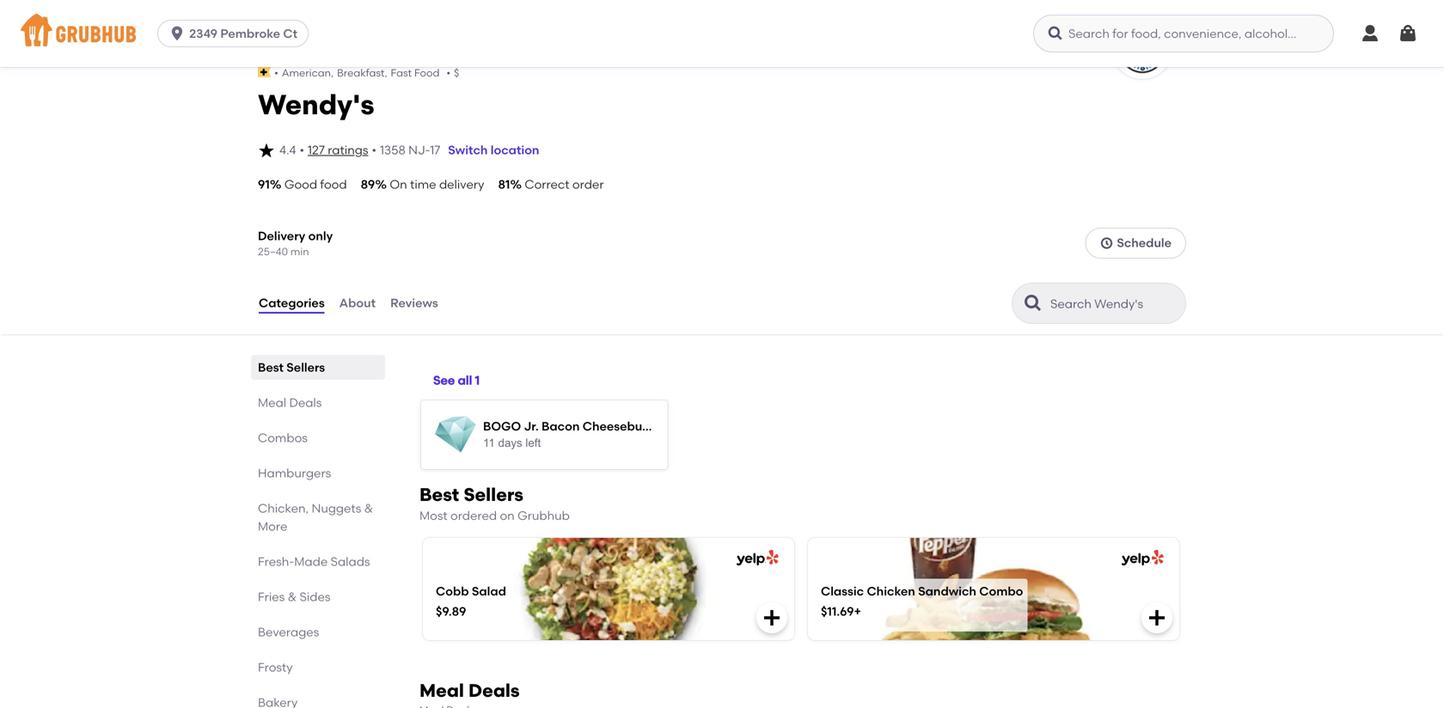 Task type: describe. For each thing, give the bounding box(es) containing it.
2349
[[189, 26, 218, 41]]

81
[[498, 177, 510, 192]]

ct
[[283, 26, 298, 41]]

grubhub
[[518, 509, 570, 523]]

best sellers most ordered on grubhub
[[420, 484, 570, 523]]

17
[[430, 143, 441, 158]]

svg image inside 'schedule' button
[[1100, 236, 1114, 250]]

91
[[258, 177, 270, 192]]

cobb salad $9.89
[[436, 584, 506, 619]]

reviews
[[391, 296, 438, 311]]

switch
[[448, 143, 488, 158]]

correct order
[[525, 177, 604, 192]]

89
[[361, 177, 375, 192]]

• right 4.4
[[300, 143, 304, 158]]

4.4 • 127 ratings
[[280, 143, 368, 158]]

chicken, nuggets & more
[[258, 501, 373, 534]]

ordered
[[451, 509, 497, 523]]

delivery only 25–40 min
[[258, 229, 333, 258]]

wendy's
[[258, 88, 375, 121]]

• 1358 nj-17 switch location
[[372, 143, 540, 158]]

about button
[[339, 273, 377, 334]]

correct
[[525, 177, 570, 192]]

cheeseburger
[[583, 419, 667, 434]]

& inside chicken, nuggets & more
[[364, 501, 373, 516]]

main navigation navigation
[[0, 0, 1445, 67]]

schedule
[[1117, 236, 1172, 250]]

bogo
[[483, 419, 521, 434]]

fast
[[391, 67, 412, 79]]

1
[[475, 373, 480, 388]]

beverages
[[258, 625, 319, 640]]

time
[[410, 177, 437, 192]]

fresh-made salads
[[258, 555, 370, 569]]

best sellers
[[258, 360, 325, 375]]

all
[[458, 373, 472, 388]]

yelp image for cobb salad
[[734, 551, 779, 567]]

Search for food, convenience, alcohol... search field
[[1034, 15, 1335, 52]]

frosty
[[258, 660, 293, 675]]

+
[[854, 605, 862, 619]]

american,
[[282, 67, 334, 79]]

rewards image
[[435, 414, 476, 456]]

1358
[[380, 143, 406, 158]]

• left 1358
[[372, 143, 377, 158]]

svg image inside 2349 pembroke ct "button"
[[169, 25, 186, 42]]

combos
[[258, 431, 308, 445]]

chicken
[[867, 584, 916, 599]]

good
[[285, 177, 317, 192]]

only
[[308, 229, 333, 243]]

jr.
[[524, 419, 539, 434]]

Search Wendy's search field
[[1049, 296, 1181, 312]]

schedule button
[[1086, 228, 1187, 259]]

• left the '$'
[[447, 67, 451, 79]]

made
[[294, 555, 328, 569]]

good food
[[285, 177, 347, 192]]

classic
[[821, 584, 864, 599]]

sellers for best sellers most ordered on grubhub
[[464, 484, 524, 506]]

see all 1
[[433, 373, 480, 388]]

fries & sides
[[258, 590, 331, 604]]

nuggets
[[312, 501, 361, 516]]

fresh-
[[258, 555, 294, 569]]

1 vertical spatial deals
[[469, 680, 520, 702]]

bacon
[[542, 419, 580, 434]]

delivery
[[439, 177, 485, 192]]

• american, breakfast, fast food • $
[[274, 67, 459, 79]]

25–40
[[258, 246, 288, 258]]

0 horizontal spatial meal
[[258, 396, 286, 410]]



Task type: locate. For each thing, give the bounding box(es) containing it.
fries
[[258, 590, 285, 604]]

0 vertical spatial best
[[258, 360, 284, 375]]

2349 pembroke ct button
[[157, 20, 316, 47]]

2 yelp image from the left
[[1119, 551, 1164, 567]]

hamburgers
[[258, 466, 331, 481]]

• right subscription pass icon
[[274, 67, 279, 79]]

cobb
[[436, 584, 469, 599]]

11
[[483, 437, 495, 450]]

0 horizontal spatial deals
[[289, 396, 322, 410]]

reviews button
[[390, 273, 439, 334]]

1 vertical spatial sellers
[[464, 484, 524, 506]]

meal up "combos"
[[258, 396, 286, 410]]

svg image inside main navigation navigation
[[1047, 25, 1065, 42]]

pembroke
[[220, 26, 280, 41]]

meal down $9.89
[[420, 680, 464, 702]]

0 horizontal spatial meal deals
[[258, 396, 322, 410]]

sellers
[[287, 360, 325, 375], [464, 484, 524, 506]]

sellers for best sellers
[[287, 360, 325, 375]]

ratings
[[328, 143, 368, 158]]

best for best sellers most ordered on grubhub
[[420, 484, 459, 506]]

nj-
[[409, 143, 430, 158]]

1 yelp image from the left
[[734, 551, 779, 567]]

sellers down categories button
[[287, 360, 325, 375]]

food
[[320, 177, 347, 192]]

see all 1 button
[[433, 365, 480, 396]]

classic chicken sandwich combo $11.69 +
[[821, 584, 1024, 619]]

meal deals down $9.89
[[420, 680, 520, 702]]

1 horizontal spatial &
[[364, 501, 373, 516]]

1 horizontal spatial meal deals
[[420, 680, 520, 702]]

0 vertical spatial &
[[364, 501, 373, 516]]

0 vertical spatial meal deals
[[258, 396, 322, 410]]

left
[[526, 437, 541, 450]]

svg image
[[1047, 25, 1065, 42], [258, 142, 275, 159], [1100, 236, 1114, 250], [762, 608, 783, 629], [1147, 608, 1168, 629]]

best down categories button
[[258, 360, 284, 375]]

1 horizontal spatial best
[[420, 484, 459, 506]]

$9.89
[[436, 605, 466, 619]]

0 horizontal spatial sellers
[[287, 360, 325, 375]]

sellers up on
[[464, 484, 524, 506]]

sandwich
[[919, 584, 977, 599]]

•
[[274, 67, 279, 79], [447, 67, 451, 79], [300, 143, 304, 158], [372, 143, 377, 158]]

on
[[390, 177, 407, 192]]

best up most on the bottom of page
[[420, 484, 459, 506]]

order
[[573, 177, 604, 192]]

min
[[291, 246, 309, 258]]

more
[[258, 519, 288, 534]]

meal deals
[[258, 396, 322, 410], [420, 680, 520, 702]]

1 horizontal spatial svg image
[[1361, 23, 1381, 44]]

svg image
[[1361, 23, 1381, 44], [1398, 23, 1419, 44], [169, 25, 186, 42]]

& right nuggets in the bottom of the page
[[364, 501, 373, 516]]

0 vertical spatial deals
[[289, 396, 322, 410]]

most
[[420, 509, 448, 523]]

$11.69
[[821, 605, 854, 619]]

1 horizontal spatial deals
[[469, 680, 520, 702]]

1 horizontal spatial yelp image
[[1119, 551, 1164, 567]]

switch location button
[[441, 131, 547, 169]]

2349 pembroke ct
[[189, 26, 298, 41]]

chicken,
[[258, 501, 309, 516]]

$
[[454, 67, 459, 79]]

0 vertical spatial sellers
[[287, 360, 325, 375]]

0 vertical spatial meal
[[258, 396, 286, 410]]

0 horizontal spatial svg image
[[169, 25, 186, 42]]

0 horizontal spatial &
[[288, 590, 297, 604]]

meal deals down best sellers
[[258, 396, 322, 410]]

combo
[[980, 584, 1024, 599]]

1 vertical spatial best
[[420, 484, 459, 506]]

see
[[433, 373, 455, 388]]

1 horizontal spatial sellers
[[464, 484, 524, 506]]

best for best sellers
[[258, 360, 284, 375]]

0 horizontal spatial yelp image
[[734, 551, 779, 567]]

deals
[[289, 396, 322, 410], [469, 680, 520, 702]]

&
[[364, 501, 373, 516], [288, 590, 297, 604]]

about
[[339, 296, 376, 311]]

delivery
[[258, 229, 306, 243]]

meal
[[258, 396, 286, 410], [420, 680, 464, 702]]

1 vertical spatial meal deals
[[420, 680, 520, 702]]

4.4
[[280, 143, 296, 158]]

on time delivery
[[390, 177, 485, 192]]

& right fries
[[288, 590, 297, 604]]

best inside best sellers most ordered on grubhub
[[420, 484, 459, 506]]

1 horizontal spatial meal
[[420, 680, 464, 702]]

location
[[491, 143, 540, 158]]

categories
[[259, 296, 325, 311]]

sides
[[300, 590, 331, 604]]

search icon image
[[1023, 293, 1044, 314]]

best
[[258, 360, 284, 375], [420, 484, 459, 506]]

yelp image
[[734, 551, 779, 567], [1119, 551, 1164, 567]]

1 vertical spatial &
[[288, 590, 297, 604]]

on
[[500, 509, 515, 523]]

1 vertical spatial meal
[[420, 680, 464, 702]]

2 horizontal spatial svg image
[[1398, 23, 1419, 44]]

salad
[[472, 584, 506, 599]]

breakfast,
[[337, 67, 387, 79]]

127
[[308, 143, 325, 158]]

bogo jr. bacon cheeseburger 11 days left
[[483, 419, 667, 450]]

categories button
[[258, 273, 326, 334]]

subscription pass image
[[258, 67, 271, 78]]

days
[[498, 437, 523, 450]]

sellers inside best sellers most ordered on grubhub
[[464, 484, 524, 506]]

food
[[414, 67, 440, 79]]

yelp image for classic chicken sandwich combo
[[1119, 551, 1164, 567]]

0 horizontal spatial best
[[258, 360, 284, 375]]

salads
[[331, 555, 370, 569]]



Task type: vqa. For each thing, say whether or not it's contained in the screenshot.
rightmost BEST
yes



